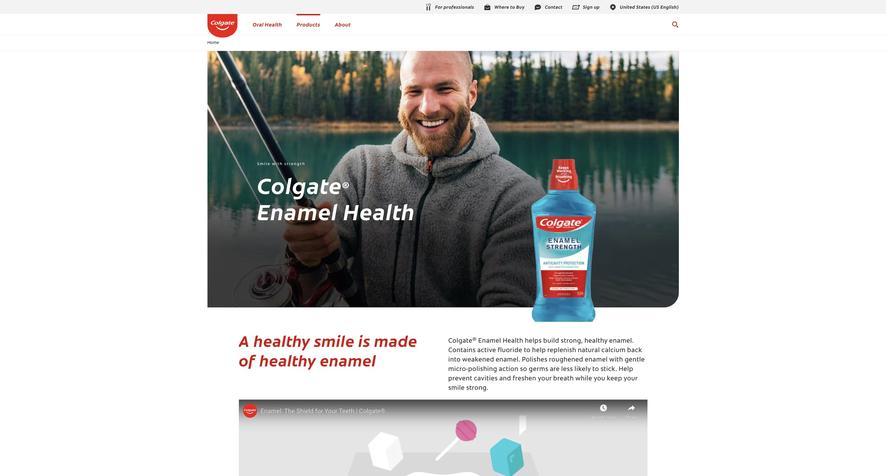 Task type: vqa. For each thing, say whether or not it's contained in the screenshot.
"Oral Health"
yes



Task type: describe. For each thing, give the bounding box(es) containing it.
prevent
[[449, 377, 473, 383]]

location icon image
[[609, 3, 618, 11]]

build
[[544, 339, 560, 345]]

fluoride
[[498, 348, 523, 355]]

replenish
[[548, 348, 577, 355]]

colgate ® enamel health helps build strong, healthy enamel. contains active fluoride to help replenish natural calcium back into weakened enamel. polishes roughened enamel with gentle micro-polishing action so germs are less likely to stick. help prevent cavities and freshen your breath while you keep your smile strong.
[[449, 338, 645, 392]]

weakened
[[463, 358, 495, 364]]

products
[[297, 21, 320, 28]]

strong.
[[467, 386, 489, 392]]

oral health button
[[253, 21, 282, 28]]

back
[[628, 348, 642, 355]]

a healthy smile is made of healthy enamel
[[239, 330, 418, 371]]

polishing
[[469, 367, 498, 373]]

1 vertical spatial enamel.
[[496, 358, 521, 364]]

0 horizontal spatial to
[[524, 348, 531, 355]]

® for enamel health
[[343, 179, 349, 190]]

about button
[[335, 21, 351, 28]]

oral
[[253, 21, 264, 28]]

home
[[207, 40, 219, 45]]

health for enamel health
[[343, 195, 415, 226]]

products button
[[297, 21, 320, 28]]

likely
[[575, 367, 591, 373]]

active
[[478, 348, 496, 355]]

calcium
[[602, 348, 626, 355]]

colgate® logo image
[[207, 14, 237, 38]]

enamel inside "colgate ® enamel health helps build strong, healthy enamel. contains active fluoride to help replenish natural calcium back into weakened enamel. polishes roughened enamel with gentle micro-polishing action so germs are less likely to stick. help prevent cavities and freshen your breath while you keep your smile strong."
[[479, 339, 502, 345]]

where to buy icon image
[[484, 3, 492, 11]]

germs
[[529, 367, 549, 373]]

natural
[[578, 348, 600, 355]]

help
[[533, 348, 546, 355]]

enamel health
[[257, 195, 415, 226]]

about
[[335, 21, 351, 28]]

health inside "colgate ® enamel health helps build strong, healthy enamel. contains active fluoride to help replenish natural calcium back into weakened enamel. polishes roughened enamel with gentle micro-polishing action so germs are less likely to stick. help prevent cavities and freshen your breath while you keep your smile strong."
[[503, 339, 524, 345]]

less
[[562, 367, 573, 373]]

so
[[520, 367, 528, 373]]

breath
[[554, 377, 574, 383]]

help
[[619, 367, 634, 373]]

into
[[449, 358, 461, 364]]

smile with strength
[[257, 163, 305, 167]]

sign up icon image
[[572, 3, 581, 11]]

helps
[[525, 339, 542, 345]]

for professionals icon image
[[424, 3, 433, 12]]

1 horizontal spatial to
[[593, 367, 599, 373]]

strong,
[[561, 339, 583, 345]]

home link
[[203, 40, 224, 45]]

strength
[[285, 163, 305, 167]]

while
[[576, 377, 593, 383]]

2 your from the left
[[624, 377, 638, 383]]

smile
[[257, 163, 271, 167]]



Task type: locate. For each thing, give the bounding box(es) containing it.
keep
[[607, 377, 623, 383]]

contact icon image
[[534, 3, 543, 11]]

2 horizontal spatial health
[[503, 339, 524, 345]]

healthy inside "colgate ® enamel health helps build strong, healthy enamel. contains active fluoride to help replenish natural calcium back into weakened enamel. polishes roughened enamel with gentle micro-polishing action so germs are less likely to stick. help prevent cavities and freshen your breath while you keep your smile strong."
[[585, 339, 608, 345]]

1 vertical spatial colgate
[[449, 339, 473, 345]]

health for oral health
[[265, 21, 282, 28]]

1 vertical spatial ®
[[473, 338, 477, 342]]

0 horizontal spatial health
[[265, 21, 282, 28]]

polishes
[[522, 358, 548, 364]]

colgate ®
[[257, 169, 349, 200]]

your
[[538, 377, 552, 383], [624, 377, 638, 383]]

contains
[[449, 348, 476, 355]]

0 horizontal spatial smile
[[314, 330, 355, 352]]

enamel. up calcium
[[610, 339, 634, 345]]

0 horizontal spatial enamel
[[320, 350, 377, 371]]

oral health
[[253, 21, 282, 28]]

a
[[239, 330, 250, 352]]

gentle
[[625, 358, 645, 364]]

® up contains
[[473, 338, 477, 342]]

0 horizontal spatial ®
[[343, 179, 349, 190]]

health
[[265, 21, 282, 28], [343, 195, 415, 226], [503, 339, 524, 345]]

1 horizontal spatial ®
[[473, 338, 477, 342]]

0 horizontal spatial colgate
[[257, 169, 342, 200]]

to up "you"
[[593, 367, 599, 373]]

to
[[524, 348, 531, 355], [593, 367, 599, 373]]

you
[[594, 377, 606, 383]]

cavities
[[474, 377, 498, 383]]

to down helps
[[524, 348, 531, 355]]

colgate up contains
[[449, 339, 473, 345]]

smile inside "colgate ® enamel health helps build strong, healthy enamel. contains active fluoride to help replenish natural calcium back into weakened enamel. polishes roughened enamel with gentle micro-polishing action so germs are less likely to stick. help prevent cavities and freshen your breath while you keep your smile strong."
[[449, 386, 465, 392]]

0 vertical spatial health
[[265, 21, 282, 28]]

1 your from the left
[[538, 377, 552, 383]]

0 vertical spatial enamel.
[[610, 339, 634, 345]]

freshen
[[513, 377, 537, 383]]

smile inside a healthy smile is made of healthy enamel
[[314, 330, 355, 352]]

1 horizontal spatial with
[[610, 358, 624, 364]]

action
[[499, 367, 519, 373]]

smile left is
[[314, 330, 355, 352]]

1 vertical spatial health
[[343, 195, 415, 226]]

enamel inside "colgate ® enamel health helps build strong, healthy enamel. contains active fluoride to help replenish natural calcium back into weakened enamel. polishes roughened enamel with gentle micro-polishing action so germs are less likely to stick. help prevent cavities and freshen your breath while you keep your smile strong."
[[585, 358, 608, 364]]

and
[[500, 377, 511, 383]]

0 horizontal spatial enamel.
[[496, 358, 521, 364]]

your down germs
[[538, 377, 552, 383]]

healthy
[[254, 330, 311, 352], [585, 339, 608, 345], [260, 350, 316, 371]]

enamel.
[[610, 339, 634, 345], [496, 358, 521, 364]]

None search field
[[672, 17, 679, 31]]

smile with strength image
[[207, 51, 679, 308]]

® for enamel health helps build strong, healthy enamel. contains active fluoride to help replenish natural calcium back into weakened enamel. polishes roughened enamel with gentle micro-polishing action so germs are less likely to stick. help prevent cavities and freshen your breath while you keep your smile strong.
[[473, 338, 477, 342]]

1 horizontal spatial your
[[624, 377, 638, 383]]

1 horizontal spatial enamel
[[479, 339, 502, 345]]

are
[[550, 367, 560, 373]]

1 horizontal spatial smile
[[449, 386, 465, 392]]

1 vertical spatial to
[[593, 367, 599, 373]]

enamel
[[257, 195, 338, 226], [479, 339, 502, 345]]

1 horizontal spatial enamel
[[585, 358, 608, 364]]

roughened
[[549, 358, 584, 364]]

of
[[239, 350, 256, 371]]

with inside "colgate ® enamel health helps build strong, healthy enamel. contains active fluoride to help replenish natural calcium back into weakened enamel. polishes roughened enamel with gentle micro-polishing action so germs are less likely to stick. help prevent cavities and freshen your breath while you keep your smile strong."
[[610, 358, 624, 364]]

0 vertical spatial ®
[[343, 179, 349, 190]]

colgate down strength
[[257, 169, 342, 200]]

0 horizontal spatial with
[[272, 163, 283, 167]]

enamel inside a healthy smile is made of healthy enamel
[[320, 350, 377, 371]]

enamel. up action
[[496, 358, 521, 364]]

1 horizontal spatial enamel.
[[610, 339, 634, 345]]

2 vertical spatial health
[[503, 339, 524, 345]]

0 vertical spatial smile
[[314, 330, 355, 352]]

® inside "colgate ® enamel health helps build strong, healthy enamel. contains active fluoride to help replenish natural calcium back into weakened enamel. polishes roughened enamel with gentle micro-polishing action so germs are less likely to stick. help prevent cavities and freshen your breath while you keep your smile strong."
[[473, 338, 477, 342]]

with
[[272, 163, 283, 167], [610, 358, 624, 364]]

made
[[374, 330, 418, 352]]

enamel health products image
[[479, 124, 649, 326]]

your down help
[[624, 377, 638, 383]]

enamel
[[320, 350, 377, 371], [585, 358, 608, 364]]

with right smile
[[272, 163, 283, 167]]

0 vertical spatial colgate
[[257, 169, 342, 200]]

1 vertical spatial with
[[610, 358, 624, 364]]

1 vertical spatial smile
[[449, 386, 465, 392]]

colgate inside "colgate ® enamel health helps build strong, healthy enamel. contains active fluoride to help replenish natural calcium back into weakened enamel. polishes roughened enamel with gentle micro-polishing action so germs are less likely to stick. help prevent cavities and freshen your breath while you keep your smile strong."
[[449, 339, 473, 345]]

colgate for enamel health helps build strong, healthy enamel. contains active fluoride to help replenish natural calcium back into weakened enamel. polishes roughened enamel with gentle micro-polishing action so germs are less likely to stick. help prevent cavities and freshen your breath while you keep your smile strong.
[[449, 339, 473, 345]]

®
[[343, 179, 349, 190], [473, 338, 477, 342]]

® up enamel health
[[343, 179, 349, 190]]

0 vertical spatial to
[[524, 348, 531, 355]]

smile down prevent
[[449, 386, 465, 392]]

® inside colgate ®
[[343, 179, 349, 190]]

colgate
[[257, 169, 342, 200], [449, 339, 473, 345]]

smile
[[314, 330, 355, 352], [449, 386, 465, 392]]

colgate for enamel health
[[257, 169, 342, 200]]

1 horizontal spatial health
[[343, 195, 415, 226]]

0 vertical spatial with
[[272, 163, 283, 167]]

1 horizontal spatial colgate
[[449, 339, 473, 345]]

0 horizontal spatial enamel
[[257, 195, 338, 226]]

1 vertical spatial enamel
[[479, 339, 502, 345]]

is
[[359, 330, 371, 352]]

with down calcium
[[610, 358, 624, 364]]

0 vertical spatial enamel
[[257, 195, 338, 226]]

0 horizontal spatial your
[[538, 377, 552, 383]]

micro-
[[449, 367, 469, 373]]

stick.
[[601, 367, 618, 373]]



